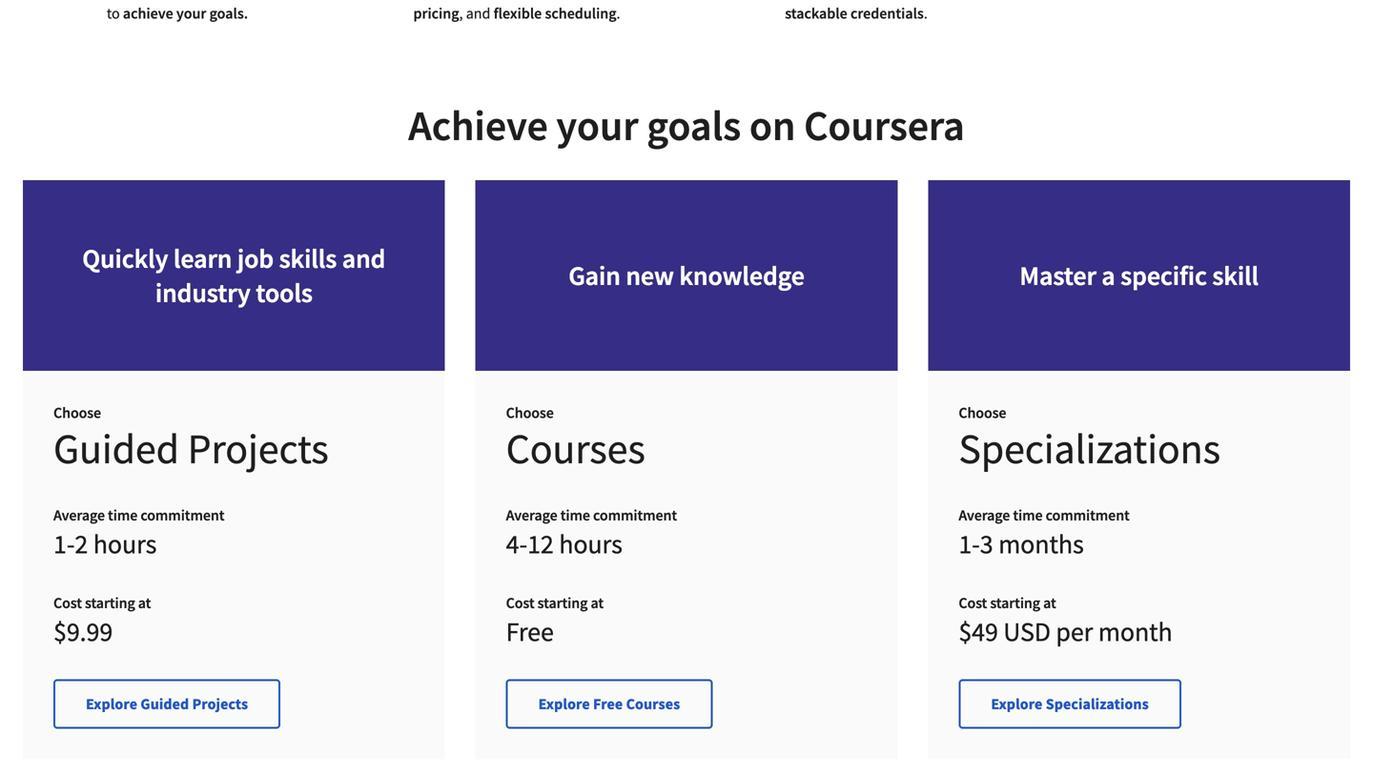 Task type: describe. For each thing, give the bounding box(es) containing it.
gain new knowledge
[[568, 259, 805, 292]]

guided for explore guided projects
[[141, 695, 189, 714]]

cost starting at $49 usd per month
[[959, 593, 1172, 648]]

specializations for explore specializations
[[1046, 695, 1149, 714]]

starting for specializations
[[990, 593, 1040, 613]]

explore guided projects
[[86, 695, 248, 714]]

average time commitment 4-12 hours
[[506, 506, 677, 561]]

months
[[998, 527, 1084, 561]]

choose for guided projects
[[53, 404, 101, 423]]

choose courses
[[506, 404, 645, 475]]

4-
[[506, 527, 527, 561]]

$9.99
[[53, 615, 113, 648]]

at for courses
[[591, 593, 604, 613]]

credentials
[[850, 4, 924, 23]]

goals
[[647, 99, 741, 152]]

1 . from the left
[[616, 4, 620, 23]]

achieve your goals.
[[123, 4, 248, 23]]

achieve
[[408, 99, 548, 152]]

flexible
[[494, 4, 542, 23]]

month
[[1098, 615, 1172, 648]]

2
[[75, 527, 88, 561]]

time for guided
[[108, 506, 138, 525]]

0 vertical spatial courses
[[506, 422, 645, 475]]

explore specializations button
[[959, 679, 1181, 729]]

coursera
[[804, 99, 965, 152]]

explore for specializations
[[991, 695, 1043, 714]]

knowledge
[[679, 259, 805, 292]]

explore guided projects button
[[53, 679, 280, 729]]

choose guided projects
[[53, 404, 329, 475]]

industry
[[155, 276, 251, 310]]

achieve your goals on coursera
[[408, 99, 965, 152]]

3
[[980, 527, 993, 561]]

choose for specializations
[[959, 404, 1006, 423]]

commitment for guided
[[140, 506, 224, 525]]

average for guided projects
[[53, 506, 105, 525]]

affordable pricing
[[413, 0, 632, 23]]

pricing
[[413, 4, 459, 23]]

hours for courses
[[559, 527, 622, 561]]

,
[[459, 4, 463, 23]]

your for achieve
[[556, 99, 638, 152]]

explore free courses link
[[506, 679, 713, 729]]

average for specializations
[[959, 506, 1010, 525]]

2 . from the left
[[924, 4, 928, 23]]

explore free courses
[[538, 695, 680, 714]]

explore for courses
[[538, 695, 590, 714]]



Task type: locate. For each thing, give the bounding box(es) containing it.
explore inside explore guided projects button
[[86, 695, 137, 714]]

choose inside choose courses
[[506, 404, 554, 423]]

0 vertical spatial your
[[176, 4, 206, 23]]

time for courses
[[560, 506, 590, 525]]

time inside average time commitment 1-2 hours
[[108, 506, 138, 525]]

your for achieve
[[176, 4, 206, 23]]

1 vertical spatial and
[[342, 242, 386, 275]]

starting up usd
[[990, 593, 1040, 613]]

1 commitment from the left
[[140, 506, 224, 525]]

1 horizontal spatial hours
[[559, 527, 622, 561]]

0 horizontal spatial cost
[[53, 593, 82, 613]]

stackable credentials .
[[785, 4, 928, 23]]

hours inside average time commitment 4-12 hours
[[559, 527, 622, 561]]

quickly learn job skills and industry tools
[[82, 242, 386, 310]]

cost for specializations
[[959, 593, 987, 613]]

at up usd
[[1043, 593, 1056, 613]]

stackable
[[785, 4, 847, 23]]

1 vertical spatial guided
[[141, 695, 189, 714]]

1 1- from the left
[[53, 527, 75, 561]]

1- inside average time commitment 1-2 hours
[[53, 527, 75, 561]]

0 horizontal spatial .
[[616, 4, 620, 23]]

goals.
[[209, 4, 248, 23]]

1 vertical spatial projects
[[192, 695, 248, 714]]

at inside the cost starting at free
[[591, 593, 604, 613]]

courses inside explore free courses button
[[626, 695, 680, 714]]

at inside cost starting at $9.99
[[138, 593, 151, 613]]

1 time from the left
[[108, 506, 138, 525]]

1- for specializations
[[959, 527, 980, 561]]

commitment inside average time commitment 1-2 hours
[[140, 506, 224, 525]]

average
[[53, 506, 105, 525], [506, 506, 557, 525], [959, 506, 1010, 525]]

and
[[466, 4, 490, 23], [342, 242, 386, 275]]

1 horizontal spatial average
[[506, 506, 557, 525]]

free inside the cost starting at free
[[506, 615, 554, 648]]

explore specializations link
[[959, 679, 1181, 729]]

2 horizontal spatial time
[[1013, 506, 1043, 525]]

guided inside choose guided projects
[[53, 422, 179, 475]]

choose
[[53, 404, 101, 423], [506, 404, 554, 423], [959, 404, 1006, 423]]

time
[[108, 506, 138, 525], [560, 506, 590, 525], [1013, 506, 1043, 525]]

choose for courses
[[506, 404, 554, 423]]

0 horizontal spatial choose
[[53, 404, 101, 423]]

$49
[[959, 615, 998, 648]]

a
[[1102, 259, 1115, 292]]

0 horizontal spatial hours
[[93, 527, 157, 561]]

1 at from the left
[[138, 593, 151, 613]]

, and flexible scheduling .
[[459, 4, 620, 23]]

explore specializations
[[991, 695, 1149, 714]]

master
[[1020, 259, 1096, 292]]

choose inside choose specializations
[[959, 404, 1006, 423]]

cost inside cost starting at $49 usd per month
[[959, 593, 987, 613]]

12
[[527, 527, 554, 561]]

starting inside the cost starting at free
[[537, 593, 588, 613]]

0 vertical spatial guided
[[53, 422, 179, 475]]

cost inside the cost starting at free
[[506, 593, 534, 613]]

1 horizontal spatial your
[[556, 99, 638, 152]]

2 at from the left
[[591, 593, 604, 613]]

cost down 4-
[[506, 593, 534, 613]]

1 horizontal spatial and
[[466, 4, 490, 23]]

projects
[[188, 422, 329, 475], [192, 695, 248, 714]]

1 hours from the left
[[93, 527, 157, 561]]

starting up $9.99
[[85, 593, 135, 613]]

and right ,
[[466, 4, 490, 23]]

.
[[616, 4, 620, 23], [924, 4, 928, 23]]

at inside cost starting at $49 usd per month
[[1043, 593, 1056, 613]]

average inside average time commitment 1-3 months
[[959, 506, 1010, 525]]

cost inside cost starting at $9.99
[[53, 593, 82, 613]]

2 average from the left
[[506, 506, 557, 525]]

cost up $49
[[959, 593, 987, 613]]

skills
[[279, 242, 337, 275]]

master a specific skill
[[1020, 259, 1259, 292]]

usd
[[1003, 615, 1051, 648]]

commitment inside average time commitment 1-3 months
[[1046, 506, 1130, 525]]

average up 12
[[506, 506, 557, 525]]

commitment for courses
[[593, 506, 677, 525]]

hours right 12
[[559, 527, 622, 561]]

2 horizontal spatial commitment
[[1046, 506, 1130, 525]]

1 horizontal spatial at
[[591, 593, 604, 613]]

2 starting from the left
[[537, 593, 588, 613]]

choose inside choose guided projects
[[53, 404, 101, 423]]

1 vertical spatial your
[[556, 99, 638, 152]]

time inside average time commitment 4-12 hours
[[560, 506, 590, 525]]

1 horizontal spatial cost
[[506, 593, 534, 613]]

1 horizontal spatial commitment
[[593, 506, 677, 525]]

1 horizontal spatial free
[[593, 695, 623, 714]]

hours inside average time commitment 1-2 hours
[[93, 527, 157, 561]]

learn
[[173, 242, 232, 275]]

1 vertical spatial courses
[[626, 695, 680, 714]]

1-
[[53, 527, 75, 561], [959, 527, 980, 561]]

explore guided projects link
[[53, 679, 280, 729]]

0 horizontal spatial free
[[506, 615, 554, 648]]

starting inside cost starting at $9.99
[[85, 593, 135, 613]]

projects for choose guided projects
[[188, 422, 329, 475]]

projects for explore guided projects
[[192, 695, 248, 714]]

2 hours from the left
[[559, 527, 622, 561]]

3 choose from the left
[[959, 404, 1006, 423]]

2 horizontal spatial explore
[[991, 695, 1043, 714]]

gain
[[568, 259, 621, 292]]

explore for guided projects
[[86, 695, 137, 714]]

projects inside choose guided projects
[[188, 422, 329, 475]]

average up "2"
[[53, 506, 105, 525]]

0 vertical spatial specializations
[[959, 422, 1220, 475]]

0 horizontal spatial 1-
[[53, 527, 75, 561]]

average time commitment 1-2 hours
[[53, 506, 224, 561]]

2 1- from the left
[[959, 527, 980, 561]]

explore down the cost starting at free
[[538, 695, 590, 714]]

2 commitment from the left
[[593, 506, 677, 525]]

at
[[138, 593, 151, 613], [591, 593, 604, 613], [1043, 593, 1056, 613]]

starting inside cost starting at $49 usd per month
[[990, 593, 1040, 613]]

0 horizontal spatial commitment
[[140, 506, 224, 525]]

time for specializations
[[1013, 506, 1043, 525]]

3 at from the left
[[1043, 593, 1056, 613]]

at for guided
[[138, 593, 151, 613]]

1 horizontal spatial 1-
[[959, 527, 980, 561]]

2 horizontal spatial at
[[1043, 593, 1056, 613]]

specializations
[[959, 422, 1220, 475], [1046, 695, 1149, 714]]

guided for choose guided projects
[[53, 422, 179, 475]]

explore free courses button
[[506, 679, 713, 729]]

0 vertical spatial projects
[[188, 422, 329, 475]]

starting for guided projects
[[85, 593, 135, 613]]

free
[[506, 615, 554, 648], [593, 695, 623, 714]]

average up '3'
[[959, 506, 1010, 525]]

commitment inside average time commitment 4-12 hours
[[593, 506, 677, 525]]

2 explore from the left
[[538, 695, 590, 714]]

1 horizontal spatial explore
[[538, 695, 590, 714]]

free inside button
[[593, 695, 623, 714]]

1 explore from the left
[[86, 695, 137, 714]]

3 commitment from the left
[[1046, 506, 1130, 525]]

at down average time commitment 1-2 hours
[[138, 593, 151, 613]]

1 horizontal spatial starting
[[537, 593, 588, 613]]

3 average from the left
[[959, 506, 1010, 525]]

hours
[[93, 527, 157, 561], [559, 527, 622, 561]]

1 horizontal spatial .
[[924, 4, 928, 23]]

0 horizontal spatial time
[[108, 506, 138, 525]]

1 cost from the left
[[53, 593, 82, 613]]

0 horizontal spatial explore
[[86, 695, 137, 714]]

1- for guided
[[53, 527, 75, 561]]

0 horizontal spatial starting
[[85, 593, 135, 613]]

specific
[[1120, 259, 1207, 292]]

cost
[[53, 593, 82, 613], [506, 593, 534, 613], [959, 593, 987, 613]]

explore inside explore specializations button
[[991, 695, 1043, 714]]

average time commitment 1-3 months
[[959, 506, 1130, 561]]

explore down usd
[[991, 695, 1043, 714]]

achieve
[[123, 4, 173, 23]]

2 horizontal spatial starting
[[990, 593, 1040, 613]]

starting
[[85, 593, 135, 613], [537, 593, 588, 613], [990, 593, 1040, 613]]

specializations inside explore specializations button
[[1046, 695, 1149, 714]]

time inside average time commitment 1-3 months
[[1013, 506, 1043, 525]]

1 horizontal spatial choose
[[506, 404, 554, 423]]

cost starting at free
[[506, 593, 604, 648]]

3 time from the left
[[1013, 506, 1043, 525]]

1 vertical spatial specializations
[[1046, 695, 1149, 714]]

1 horizontal spatial time
[[560, 506, 590, 525]]

average inside average time commitment 4-12 hours
[[506, 506, 557, 525]]

cost for courses
[[506, 593, 534, 613]]

hours for guided
[[93, 527, 157, 561]]

0 horizontal spatial at
[[138, 593, 151, 613]]

1 choose from the left
[[53, 404, 101, 423]]

2 choose from the left
[[506, 404, 554, 423]]

1 vertical spatial free
[[593, 695, 623, 714]]

0 vertical spatial free
[[506, 615, 554, 648]]

skill
[[1212, 259, 1259, 292]]

and right skills at the top left of page
[[342, 242, 386, 275]]

explore
[[86, 695, 137, 714], [538, 695, 590, 714], [991, 695, 1043, 714]]

explore inside explore free courses button
[[538, 695, 590, 714]]

3 starting from the left
[[990, 593, 1040, 613]]

starting for courses
[[537, 593, 588, 613]]

guided
[[53, 422, 179, 475], [141, 695, 189, 714]]

explore down $9.99
[[86, 695, 137, 714]]

choose specializations
[[959, 404, 1220, 475]]

1 average from the left
[[53, 506, 105, 525]]

average for courses
[[506, 506, 557, 525]]

cost starting at $9.99
[[53, 593, 151, 648]]

average inside average time commitment 1-2 hours
[[53, 506, 105, 525]]

1- left months
[[959, 527, 980, 561]]

per
[[1056, 615, 1093, 648]]

2 horizontal spatial average
[[959, 506, 1010, 525]]

1- inside average time commitment 1-3 months
[[959, 527, 980, 561]]

hours right "2"
[[93, 527, 157, 561]]

your
[[176, 4, 206, 23], [556, 99, 638, 152]]

new
[[626, 259, 674, 292]]

0 vertical spatial and
[[466, 4, 490, 23]]

cost up $9.99
[[53, 593, 82, 613]]

scheduling
[[545, 4, 616, 23]]

0 horizontal spatial your
[[176, 4, 206, 23]]

2 horizontal spatial cost
[[959, 593, 987, 613]]

projects inside explore guided projects button
[[192, 695, 248, 714]]

guided inside button
[[141, 695, 189, 714]]

quickly
[[82, 242, 168, 275]]

on
[[749, 99, 796, 152]]

courses
[[506, 422, 645, 475], [626, 695, 680, 714]]

starting down 12
[[537, 593, 588, 613]]

affordable
[[564, 0, 632, 0]]

2 time from the left
[[560, 506, 590, 525]]

and inside quickly learn job skills and industry tools
[[342, 242, 386, 275]]

commitment
[[140, 506, 224, 525], [593, 506, 677, 525], [1046, 506, 1130, 525]]

1 starting from the left
[[85, 593, 135, 613]]

at down average time commitment 4-12 hours
[[591, 593, 604, 613]]

at for specializations
[[1043, 593, 1056, 613]]

job
[[237, 242, 274, 275]]

specializations for choose specializations
[[959, 422, 1220, 475]]

cost for guided projects
[[53, 593, 82, 613]]

0 horizontal spatial and
[[342, 242, 386, 275]]

0 horizontal spatial average
[[53, 506, 105, 525]]

2 cost from the left
[[506, 593, 534, 613]]

tools
[[256, 276, 313, 310]]

3 cost from the left
[[959, 593, 987, 613]]

3 explore from the left
[[991, 695, 1043, 714]]

1- up cost starting at $9.99
[[53, 527, 75, 561]]

2 horizontal spatial choose
[[959, 404, 1006, 423]]

commitment for specializations
[[1046, 506, 1130, 525]]



Task type: vqa. For each thing, say whether or not it's contained in the screenshot.


